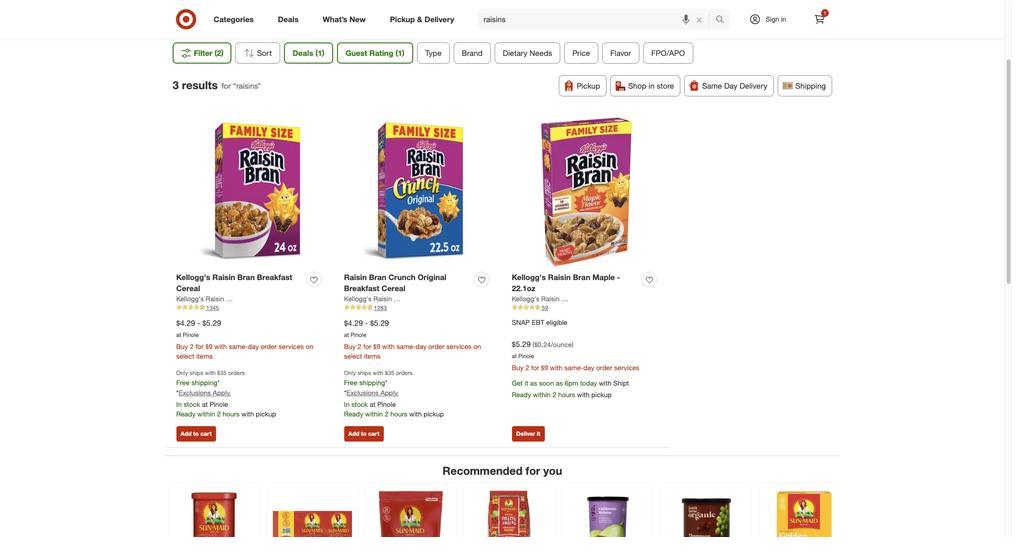 Task type: describe. For each thing, give the bounding box(es) containing it.
kellogg's raisin bran link for kellogg's raisin bran maple - 22.1oz
[[512, 294, 576, 304]]

add for raisin bran crunch original breakfast cereal
[[349, 430, 360, 438]]

$9 for breakfast
[[373, 342, 381, 351]]

ebt
[[532, 318, 545, 327]]

day
[[725, 81, 738, 91]]

guest
[[346, 48, 367, 58]]

shop in store
[[629, 81, 675, 91]]

deals (1)
[[293, 48, 324, 58]]

what's new
[[323, 14, 366, 24]]

dietary
[[503, 48, 528, 58]]

select for cereal
[[176, 352, 194, 360]]

brand button
[[454, 43, 491, 64]]

2 (1) from the left
[[396, 48, 404, 58]]

kellogg's inside kellogg's raisin bran breakfast cereal
[[176, 273, 210, 282]]

ready for kellogg's raisin bran breakfast cereal
[[176, 410, 196, 418]]

shop
[[629, 81, 647, 91]]

in for raisin bran crunch original breakfast cereal
[[344, 400, 350, 408]]

kellogg's raisin bran for kellogg's raisin bran maple - 22.1oz
[[512, 295, 576, 303]]

sponsored
[[764, 23, 792, 30]]

pickup for pickup
[[577, 81, 601, 91]]

select for breakfast
[[344, 352, 362, 360]]

1283 link
[[344, 304, 493, 312]]

raisin bran crunch original breakfast cereal
[[344, 273, 447, 293]]

ships for cereal
[[190, 369, 203, 377]]

price button
[[564, 43, 598, 64]]

"raisins"
[[233, 81, 261, 91]]

with inside $5.29 ( $0.24 /ounce ) at pinole buy 2 for $9 with same-day order services
[[550, 364, 563, 372]]

kellogg's raisin bran link for kellogg's raisin bran breakfast cereal
[[176, 294, 240, 304]]

brand
[[462, 48, 483, 58]]

- for kellogg's raisin bran breakfast cereal
[[197, 318, 200, 328]]

search
[[712, 15, 735, 25]]

same
[[703, 81, 723, 91]]

free for breakfast
[[344, 379, 358, 387]]

filter (2)
[[194, 48, 224, 58]]

only for raisin bran crunch original breakfast cereal
[[344, 369, 356, 377]]

what's new link
[[315, 9, 378, 30]]

22.1oz
[[512, 284, 536, 293]]

shipping button
[[778, 75, 833, 97]]

results
[[182, 78, 218, 92]]

within inside get it as soon as 6pm today with shipt ready within 2 hours with pickup
[[533, 391, 551, 399]]

flavor button
[[602, 43, 640, 64]]

add to cart for breakfast
[[349, 430, 380, 438]]

crunch
[[389, 273, 416, 282]]

$9 for cereal
[[206, 342, 213, 351]]

6pm
[[565, 379, 579, 387]]

kellogg's raisin bran maple - 22.1oz
[[512, 273, 621, 293]]

apply. for breakfast
[[381, 389, 399, 397]]

new
[[350, 14, 366, 24]]

bran inside the raisin bran crunch original breakfast cereal
[[369, 273, 387, 282]]

services for kellogg's raisin bran breakfast cereal
[[279, 342, 304, 351]]

shipping
[[796, 81, 827, 91]]

search button
[[712, 9, 735, 32]]

3 results for "raisins"
[[173, 78, 261, 92]]

fpo/apo
[[652, 48, 685, 58]]

categories
[[214, 14, 254, 24]]

order for kellogg's raisin bran breakfast cereal
[[261, 342, 277, 351]]

pickup & delivery
[[390, 14, 455, 24]]

services inside $5.29 ( $0.24 /ounce ) at pinole buy 2 for $9 with same-day order services
[[615, 364, 640, 372]]

shipping for breakfast
[[360, 379, 385, 387]]

sort button
[[235, 43, 280, 64]]

kellogg's inside kellogg's raisin bran maple - 22.1oz
[[512, 273, 546, 282]]

for inside $5.29 ( $0.24 /ounce ) at pinole buy 2 for $9 with same-day order services
[[531, 364, 540, 372]]

$4.29 for kellogg's raisin bran breakfast cereal
[[176, 318, 195, 328]]

store
[[657, 81, 675, 91]]

add to cart for cereal
[[181, 430, 212, 438]]

type button
[[417, 43, 450, 64]]

for inside the 3 results for "raisins"
[[222, 81, 231, 91]]

same day delivery button
[[685, 75, 774, 97]]

1345 link
[[176, 304, 325, 312]]

order inside $5.29 ( $0.24 /ounce ) at pinole buy 2 for $9 with same-day order services
[[597, 364, 613, 372]]

pickup for kellogg's raisin bran breakfast cereal
[[256, 410, 276, 418]]

bran down kellogg's raisin bran breakfast cereal
[[226, 295, 240, 303]]

to for breakfast
[[361, 430, 367, 438]]

pickup button
[[559, 75, 607, 97]]

kellogg's raisin bran link for raisin bran crunch original breakfast cereal
[[344, 294, 408, 304]]

needs
[[530, 48, 552, 58]]

kellogg's for kellogg's raisin bran breakfast cereal
[[176, 295, 204, 303]]

it for deliver
[[537, 430, 541, 438]]

stock for cereal
[[184, 400, 200, 408]]

add for kellogg's raisin bran breakfast cereal
[[181, 430, 192, 438]]

3
[[173, 78, 179, 92]]

1 as from the left
[[531, 379, 538, 387]]

same- inside $5.29 ( $0.24 /ounce ) at pinole buy 2 for $9 with same-day order services
[[565, 364, 584, 372]]

in for sign
[[782, 15, 787, 23]]

advertisement region
[[213, 0, 792, 23]]

get
[[512, 379, 523, 387]]

breakfast inside kellogg's raisin bran breakfast cereal
[[257, 273, 292, 282]]

pinole inside $5.29 ( $0.24 /ounce ) at pinole buy 2 for $9 with same-day order services
[[519, 353, 535, 360]]

(
[[533, 341, 535, 349]]

kellogg's raisin bran maple - 22.1oz link
[[512, 272, 639, 294]]

rating
[[369, 48, 393, 58]]

$5.29 ( $0.24 /ounce ) at pinole buy 2 for $9 with same-day order services
[[512, 340, 640, 372]]

bran inside kellogg's raisin bran maple - 22.1oz
[[573, 273, 591, 282]]

$9 inside $5.29 ( $0.24 /ounce ) at pinole buy 2 for $9 with same-day order services
[[541, 364, 548, 372]]

pickup inside get it as soon as 6pm today with shipt ready within 2 hours with pickup
[[592, 391, 612, 399]]

raisin inside the raisin bran crunch original breakfast cereal
[[344, 273, 367, 282]]

raisin inside kellogg's raisin bran breakfast cereal
[[213, 273, 235, 282]]

breakfast inside the raisin bran crunch original breakfast cereal
[[344, 284, 380, 293]]

bran inside kellogg's raisin bran breakfast cereal
[[238, 273, 255, 282]]

filter
[[194, 48, 213, 58]]

what's
[[323, 14, 348, 24]]

categories link
[[206, 9, 266, 30]]

shipt
[[614, 379, 630, 387]]

exclusions for cereal
[[179, 389, 211, 397]]

day for kellogg's raisin bran breakfast cereal
[[248, 342, 259, 351]]

maple
[[593, 273, 615, 282]]

exclusions apply. link for breakfast
[[347, 389, 399, 397]]

fpo/apo button
[[643, 43, 693, 64]]

dietary needs button
[[495, 43, 561, 64]]

guest rating (1)
[[346, 48, 404, 58]]

bran down kellogg's raisin bran maple - 22.1oz
[[562, 295, 576, 303]]

kellogg's raisin bran breakfast cereal link
[[176, 272, 303, 294]]

original
[[418, 273, 447, 282]]

only ships with $35 orders free shipping * * exclusions apply. in stock at  pinole ready within 2 hours with pickup for breakfast
[[344, 369, 444, 418]]

2 inside get it as soon as 6pm today with shipt ready within 2 hours with pickup
[[553, 391, 557, 399]]

sign
[[766, 15, 780, 23]]

&
[[417, 14, 423, 24]]

kellogg's raisin bran for kellogg's raisin bran breakfast cereal
[[176, 295, 240, 303]]

only ships with $35 orders free shipping * * exclusions apply. in stock at  pinole ready within 2 hours with pickup for cereal
[[176, 369, 276, 418]]

raisin inside kellogg's raisin bran maple - 22.1oz
[[548, 273, 571, 282]]

type
[[425, 48, 442, 58]]

pickup for raisin bran crunch original breakfast cereal
[[424, 410, 444, 418]]

same- for cereal
[[229, 342, 248, 351]]

cereal inside kellogg's raisin bran breakfast cereal
[[176, 284, 200, 293]]

kellogg's raisin bran breakfast cereal
[[176, 273, 292, 293]]

ready inside get it as soon as 6pm today with shipt ready within 2 hours with pickup
[[512, 391, 531, 399]]

cart for cereal
[[200, 430, 212, 438]]

deals link
[[270, 9, 311, 30]]

sign in
[[766, 15, 787, 23]]



Task type: vqa. For each thing, say whether or not it's contained in the screenshot.
the 'registries'
no



Task type: locate. For each thing, give the bounding box(es) containing it.
1 horizontal spatial only
[[344, 369, 356, 377]]

sun-maid california golden raisins box - 12oz image
[[765, 490, 844, 538], [765, 490, 844, 538]]

1 vertical spatial it
[[537, 430, 541, 438]]

bran up 1345 link
[[238, 273, 255, 282]]

2 horizontal spatial order
[[597, 364, 613, 372]]

1 horizontal spatial exclusions
[[347, 389, 379, 397]]

0 horizontal spatial within
[[197, 410, 215, 418]]

at
[[176, 331, 181, 339], [344, 331, 349, 339], [512, 353, 517, 360], [202, 400, 208, 408], [370, 400, 376, 408]]

1 add to cart button from the left
[[176, 427, 216, 442]]

cereal inside the raisin bran crunch original breakfast cereal
[[382, 284, 406, 293]]

$4.29 - $5.29 at pinole buy 2 for $9 with same-day order services on select items for bran
[[176, 318, 314, 360]]

0 horizontal spatial as
[[531, 379, 538, 387]]

0 horizontal spatial same-
[[229, 342, 248, 351]]

items for breakfast
[[364, 352, 381, 360]]

deals up deals (1)
[[278, 14, 299, 24]]

pickup
[[390, 14, 415, 24], [577, 81, 601, 91]]

1 horizontal spatial orders
[[396, 369, 413, 377]]

it right get
[[525, 379, 529, 387]]

soon
[[539, 379, 554, 387]]

hours for raisin bran crunch original breakfast cereal
[[391, 410, 408, 418]]

delivery for pickup & delivery
[[425, 14, 455, 24]]

1 cereal from the left
[[176, 284, 200, 293]]

it right deliver
[[537, 430, 541, 438]]

/ounce
[[551, 341, 572, 349]]

0 horizontal spatial in
[[176, 400, 182, 408]]

flavor
[[610, 48, 631, 58]]

kellogg's down the raisin bran crunch original breakfast cereal
[[344, 295, 372, 303]]

only for kellogg's raisin bran breakfast cereal
[[176, 369, 188, 377]]

1 horizontal spatial services
[[447, 342, 472, 351]]

1 horizontal spatial $35
[[385, 369, 395, 377]]

order for raisin bran crunch original breakfast cereal
[[429, 342, 445, 351]]

0 horizontal spatial $9
[[206, 342, 213, 351]]

cart
[[200, 430, 212, 438], [368, 430, 380, 438]]

as left the soon
[[531, 379, 538, 387]]

0 vertical spatial in
[[782, 15, 787, 23]]

2 as from the left
[[556, 379, 563, 387]]

in right sign at the top right
[[782, 15, 787, 23]]

0 horizontal spatial cart
[[200, 430, 212, 438]]

delivery right &
[[425, 14, 455, 24]]

1 horizontal spatial ready
[[344, 410, 364, 418]]

day
[[248, 342, 259, 351], [416, 342, 427, 351], [584, 364, 595, 372]]

deals for deals (1)
[[293, 48, 313, 58]]

2 horizontal spatial services
[[615, 364, 640, 372]]

1 to from the left
[[193, 430, 199, 438]]

day for raisin bran crunch original breakfast cereal
[[416, 342, 427, 351]]

1283
[[374, 304, 387, 312]]

sign in link
[[742, 9, 802, 30]]

buy
[[176, 342, 188, 351], [344, 342, 356, 351], [512, 364, 524, 372]]

apply.
[[213, 389, 231, 397], [381, 389, 399, 397]]

1 vertical spatial in
[[649, 81, 655, 91]]

0 horizontal spatial only
[[176, 369, 188, 377]]

1 horizontal spatial buy
[[344, 342, 356, 351]]

1 horizontal spatial select
[[344, 352, 362, 360]]

add
[[181, 430, 192, 438], [349, 430, 360, 438]]

cereal
[[176, 284, 200, 293], [382, 284, 406, 293]]

sun-maid california sun-dried raisins - 1oz / 6ct image
[[273, 490, 352, 538], [273, 490, 352, 538]]

sort
[[257, 48, 272, 58]]

$5.29 for cereal
[[202, 318, 221, 328]]

0 horizontal spatial on
[[306, 342, 314, 351]]

delivery for same day delivery
[[740, 81, 768, 91]]

deliver it button
[[512, 427, 545, 442]]

1 horizontal spatial -
[[365, 318, 368, 328]]

1 horizontal spatial apply.
[[381, 389, 399, 397]]

1 horizontal spatial in
[[344, 400, 350, 408]]

on for kellogg's raisin bran breakfast cereal
[[306, 342, 314, 351]]

2 $35 from the left
[[385, 369, 395, 377]]

kellogg's raisin bran breakfast cereal image
[[176, 118, 325, 267], [176, 118, 325, 267]]

0 horizontal spatial free
[[176, 379, 190, 387]]

0 horizontal spatial in
[[649, 81, 655, 91]]

for
[[222, 81, 231, 91], [196, 342, 204, 351], [364, 342, 372, 351], [531, 364, 540, 372], [526, 464, 541, 478]]

1 vertical spatial pickup
[[577, 81, 601, 91]]

select
[[176, 352, 194, 360], [344, 352, 362, 360]]

0 horizontal spatial exclusions
[[179, 389, 211, 397]]

0 horizontal spatial $4.29 - $5.29 at pinole buy 2 for $9 with same-day order services on select items
[[176, 318, 314, 360]]

pickup down price button
[[577, 81, 601, 91]]

(2)
[[215, 48, 224, 58]]

exclusions apply. link for cereal
[[179, 389, 231, 397]]

ready for raisin bran crunch original breakfast cereal
[[344, 410, 364, 418]]

$5.29 down 1283
[[370, 318, 389, 328]]

$4.29 - $5.29 at pinole buy 2 for $9 with same-day order services on select items down the 1283 link
[[344, 318, 481, 360]]

0 horizontal spatial stock
[[184, 400, 200, 408]]

2 horizontal spatial within
[[533, 391, 551, 399]]

3 kellogg's raisin bran link from the left
[[512, 294, 576, 304]]

pickup & delivery link
[[382, 9, 467, 30]]

-
[[617, 273, 621, 282], [197, 318, 200, 328], [365, 318, 368, 328]]

1 exclusions apply. link from the left
[[179, 389, 231, 397]]

stock for breakfast
[[352, 400, 368, 408]]

$9
[[206, 342, 213, 351], [373, 342, 381, 351], [541, 364, 548, 372]]

items
[[196, 352, 213, 360], [364, 352, 381, 360]]

snap ebt eligible
[[512, 318, 568, 327]]

ships
[[190, 369, 203, 377], [358, 369, 371, 377]]

ships for breakfast
[[358, 369, 371, 377]]

(1) right rating
[[396, 48, 404, 58]]

1 free from the left
[[176, 379, 190, 387]]

kellogg's raisin bran link up 59
[[512, 294, 576, 304]]

sun-maid natural california raisins resealable bag -10oz image
[[372, 490, 451, 538], [372, 490, 451, 538]]

2 free from the left
[[344, 379, 358, 387]]

2 cart from the left
[[368, 430, 380, 438]]

kellogg's raisin bran link up 1283
[[344, 294, 408, 304]]

pickup for pickup & delivery
[[390, 14, 415, 24]]

1 horizontal spatial $4.29 - $5.29 at pinole buy 2 for $9 with same-day order services on select items
[[344, 318, 481, 360]]

order down the 1283 link
[[429, 342, 445, 351]]

delivery
[[425, 14, 455, 24], [740, 81, 768, 91]]

services
[[279, 342, 304, 351], [447, 342, 472, 351], [615, 364, 640, 372]]

2 horizontal spatial ready
[[512, 391, 531, 399]]

1 horizontal spatial add to cart button
[[344, 427, 384, 442]]

2 ships from the left
[[358, 369, 371, 377]]

1 add to cart from the left
[[181, 430, 212, 438]]

2 inside $5.29 ( $0.24 /ounce ) at pinole buy 2 for $9 with same-day order services
[[526, 364, 530, 372]]

2
[[190, 342, 194, 351], [358, 342, 362, 351], [526, 364, 530, 372], [553, 391, 557, 399], [217, 410, 221, 418], [385, 410, 389, 418]]

- inside kellogg's raisin bran maple - 22.1oz
[[617, 273, 621, 282]]

breakfast
[[257, 273, 292, 282], [344, 284, 380, 293]]

2 only from the left
[[344, 369, 356, 377]]

$5.29 inside $5.29 ( $0.24 /ounce ) at pinole buy 2 for $9 with same-day order services
[[512, 340, 531, 349]]

1 in from the left
[[176, 400, 182, 408]]

within for kellogg's raisin bran breakfast cereal
[[197, 410, 215, 418]]

kellogg's for raisin bran crunch original breakfast cereal
[[344, 295, 372, 303]]

1 horizontal spatial shipping
[[360, 379, 385, 387]]

2 stock from the left
[[352, 400, 368, 408]]

1 vertical spatial deals
[[293, 48, 313, 58]]

in for kellogg's raisin bran breakfast cereal
[[176, 400, 182, 408]]

1 horizontal spatial free
[[344, 379, 358, 387]]

3 kellogg's raisin bran from the left
[[512, 295, 576, 303]]

1 link
[[810, 9, 831, 30]]

it inside button
[[537, 430, 541, 438]]

2 add to cart from the left
[[349, 430, 380, 438]]

$0.24
[[535, 341, 551, 349]]

$9 down 1345
[[206, 342, 213, 351]]

services for raisin bran crunch original breakfast cereal
[[447, 342, 472, 351]]

1 cart from the left
[[200, 430, 212, 438]]

- for raisin bran crunch original breakfast cereal
[[365, 318, 368, 328]]

1 horizontal spatial same-
[[397, 342, 416, 351]]

as left the 6pm
[[556, 379, 563, 387]]

$5.29
[[202, 318, 221, 328], [370, 318, 389, 328], [512, 340, 531, 349]]

0 horizontal spatial kellogg's raisin bran link
[[176, 294, 240, 304]]

0 horizontal spatial pickup
[[256, 410, 276, 418]]

same- for breakfast
[[397, 342, 416, 351]]

day up "today"
[[584, 364, 595, 372]]

0 horizontal spatial services
[[279, 342, 304, 351]]

order down 1345 link
[[261, 342, 277, 351]]

1 ships from the left
[[190, 369, 203, 377]]

1 horizontal spatial within
[[365, 410, 383, 418]]

exclusions for breakfast
[[347, 389, 379, 397]]

recommended for you
[[443, 464, 563, 478]]

pickup inside button
[[577, 81, 601, 91]]

orders for cereal
[[228, 369, 245, 377]]

price
[[573, 48, 590, 58]]

in inside 'shop in store' button
[[649, 81, 655, 91]]

today
[[581, 379, 598, 387]]

1 only from the left
[[176, 369, 188, 377]]

1 $4.29 - $5.29 at pinole buy 2 for $9 with same-day order services on select items from the left
[[176, 318, 314, 360]]

1 horizontal spatial kellogg's raisin bran link
[[344, 294, 408, 304]]

kellogg's raisin bran maple - 22.1oz image
[[512, 118, 661, 267], [512, 118, 661, 267]]

1 horizontal spatial in
[[782, 15, 787, 23]]

1 vertical spatial delivery
[[740, 81, 768, 91]]

same- up the 6pm
[[565, 364, 584, 372]]

on for raisin bran crunch original breakfast cereal
[[474, 342, 481, 351]]

2 exclusions apply. link from the left
[[347, 389, 399, 397]]

filter (2) button
[[173, 43, 231, 64]]

add to cart button for cereal
[[176, 427, 216, 442]]

it
[[525, 379, 529, 387], [537, 430, 541, 438]]

kellogg's for kellogg's raisin bran maple - 22.1oz
[[512, 295, 540, 303]]

0 horizontal spatial cereal
[[176, 284, 200, 293]]

buy inside $5.29 ( $0.24 /ounce ) at pinole buy 2 for $9 with same-day order services
[[512, 364, 524, 372]]

same day delivery
[[703, 81, 768, 91]]

2 add to cart button from the left
[[344, 427, 384, 442]]

in for shop
[[649, 81, 655, 91]]

2 cereal from the left
[[382, 284, 406, 293]]

add to cart button for breakfast
[[344, 427, 384, 442]]

1 orders from the left
[[228, 369, 245, 377]]

in left store on the top right
[[649, 81, 655, 91]]

same- down 1345 link
[[229, 342, 248, 351]]

snap
[[512, 318, 530, 327]]

ready
[[512, 391, 531, 399], [176, 410, 196, 418], [344, 410, 364, 418]]

1 horizontal spatial ships
[[358, 369, 371, 377]]

on
[[306, 342, 314, 351], [474, 342, 481, 351]]

1 vertical spatial breakfast
[[344, 284, 380, 293]]

0 horizontal spatial delivery
[[425, 14, 455, 24]]

in
[[176, 400, 182, 408], [344, 400, 350, 408]]

1 items from the left
[[196, 352, 213, 360]]

0 horizontal spatial kellogg's raisin bran
[[176, 295, 240, 303]]

buy for cereal
[[176, 342, 188, 351]]

organic thompson raisins - 12oz - good & gather™ image
[[667, 490, 746, 538], [667, 490, 746, 538]]

at inside $5.29 ( $0.24 /ounce ) at pinole buy 2 for $9 with same-day order services
[[512, 353, 517, 360]]

2 kellogg's raisin bran from the left
[[344, 295, 408, 303]]

2 apply. from the left
[[381, 389, 399, 397]]

2 on from the left
[[474, 342, 481, 351]]

bran left "maple" in the right bottom of the page
[[573, 273, 591, 282]]

1 horizontal spatial as
[[556, 379, 563, 387]]

pickup left &
[[390, 14, 415, 24]]

$9 down 1283
[[373, 342, 381, 351]]

0 horizontal spatial add to cart button
[[176, 427, 216, 442]]

to for cereal
[[193, 430, 199, 438]]

delivery right day
[[740, 81, 768, 91]]

you
[[544, 464, 563, 478]]

stock
[[184, 400, 200, 408], [352, 400, 368, 408]]

1 horizontal spatial exclusions apply. link
[[347, 389, 399, 397]]

$5.29 left ( in the bottom right of the page
[[512, 340, 531, 349]]

0 horizontal spatial buy
[[176, 342, 188, 351]]

1 horizontal spatial items
[[364, 352, 381, 360]]

1 $4.29 from the left
[[176, 318, 195, 328]]

$4.29 - $5.29 at pinole buy 2 for $9 with same-day order services on select items for crunch
[[344, 318, 481, 360]]

bran left the crunch
[[369, 273, 387, 282]]

1 horizontal spatial hours
[[391, 410, 408, 418]]

1 horizontal spatial add to cart
[[349, 430, 380, 438]]

1 $35 from the left
[[217, 369, 227, 377]]

deals
[[278, 14, 299, 24], [293, 48, 313, 58]]

2 horizontal spatial hours
[[559, 391, 576, 399]]

1 stock from the left
[[184, 400, 200, 408]]

only ships with $35 orders free shipping * * exclusions apply. in stock at  pinole ready within 2 hours with pickup
[[176, 369, 276, 418], [344, 369, 444, 418]]

breakfast up 1283
[[344, 284, 380, 293]]

sun-maid california sun-dried raisins - .05oz / 12ct image
[[470, 490, 549, 538], [470, 490, 549, 538]]

1 horizontal spatial it
[[537, 430, 541, 438]]

2 horizontal spatial pickup
[[592, 391, 612, 399]]

eligible
[[547, 318, 568, 327]]

within for raisin bran crunch original breakfast cereal
[[365, 410, 383, 418]]

breakfast up 1345 link
[[257, 273, 292, 282]]

59
[[542, 304, 549, 312]]

1 horizontal spatial $4.29
[[344, 318, 363, 328]]

as
[[531, 379, 538, 387], [556, 379, 563, 387]]

(1)
[[315, 48, 324, 58], [396, 48, 404, 58]]

2 horizontal spatial buy
[[512, 364, 524, 372]]

0 vertical spatial deals
[[278, 14, 299, 24]]

1 horizontal spatial order
[[429, 342, 445, 351]]

0 horizontal spatial it
[[525, 379, 529, 387]]

get it as soon as 6pm today with shipt ready within 2 hours with pickup
[[512, 379, 630, 399]]

same- down the 1283 link
[[397, 342, 416, 351]]

cart for breakfast
[[368, 430, 380, 438]]

hours inside get it as soon as 6pm today with shipt ready within 2 hours with pickup
[[559, 391, 576, 399]]

2 orders from the left
[[396, 369, 413, 377]]

$35 for breakfast
[[385, 369, 395, 377]]

1 horizontal spatial breakfast
[[344, 284, 380, 293]]

2 to from the left
[[361, 430, 367, 438]]

2 $4.29 from the left
[[344, 318, 363, 328]]

orders for breakfast
[[396, 369, 413, 377]]

items for cereal
[[196, 352, 213, 360]]

0 horizontal spatial -
[[197, 318, 200, 328]]

1 kellogg's raisin bran from the left
[[176, 295, 240, 303]]

2 exclusions from the left
[[347, 389, 379, 397]]

kellogg's raisin bran
[[176, 295, 240, 303], [344, 295, 408, 303], [512, 295, 576, 303]]

kellogg's down 22.1oz
[[512, 295, 540, 303]]

buy for breakfast
[[344, 342, 356, 351]]

in inside sign in link
[[782, 15, 787, 23]]

day inside $5.29 ( $0.24 /ounce ) at pinole buy 2 for $9 with same-day order services
[[584, 364, 595, 372]]

What can we help you find? suggestions appear below search field
[[478, 9, 718, 30]]

1 exclusions from the left
[[179, 389, 211, 397]]

$4.29 for raisin bran crunch original breakfast cereal
[[344, 318, 363, 328]]

1 horizontal spatial pickup
[[577, 81, 601, 91]]

kellogg's raisin bran up 1283
[[344, 295, 408, 303]]

0 horizontal spatial day
[[248, 342, 259, 351]]

*
[[217, 379, 220, 387], [385, 379, 388, 387], [176, 389, 179, 397], [344, 389, 347, 397]]

2 only ships with $35 orders free shipping * * exclusions apply. in stock at  pinole ready within 2 hours with pickup from the left
[[344, 369, 444, 418]]

deliver
[[517, 430, 536, 438]]

day down the 1283 link
[[416, 342, 427, 351]]

pinole
[[183, 331, 199, 339], [351, 331, 367, 339], [519, 353, 535, 360], [210, 400, 228, 408], [378, 400, 396, 408]]

$35 for cereal
[[217, 369, 227, 377]]

2 in from the left
[[344, 400, 350, 408]]

1 on from the left
[[306, 342, 314, 351]]

1 horizontal spatial stock
[[352, 400, 368, 408]]

$5.29 down 1345
[[202, 318, 221, 328]]

0 horizontal spatial order
[[261, 342, 277, 351]]

0 horizontal spatial shipping
[[192, 379, 217, 387]]

(1) left guest
[[315, 48, 324, 58]]

2 kellogg's raisin bran link from the left
[[344, 294, 408, 304]]

kellogg's raisin bran up 59
[[512, 295, 576, 303]]

0 horizontal spatial add
[[181, 430, 192, 438]]

$5.29 for breakfast
[[370, 318, 389, 328]]

1 horizontal spatial on
[[474, 342, 481, 351]]

free for cereal
[[176, 379, 190, 387]]

day down 1345 link
[[248, 342, 259, 351]]

raisin bran crunch original breakfast cereal link
[[344, 272, 471, 294]]

1 horizontal spatial pickup
[[424, 410, 444, 418]]

kellogg's raisin bran for raisin bran crunch original breakfast cereal
[[344, 295, 408, 303]]

order up "today"
[[597, 364, 613, 372]]

2 horizontal spatial -
[[617, 273, 621, 282]]

$4.29 - $5.29 at pinole buy 2 for $9 with same-day order services on select items
[[176, 318, 314, 360], [344, 318, 481, 360]]

1 horizontal spatial $5.29
[[370, 318, 389, 328]]

1 apply. from the left
[[213, 389, 231, 397]]

order
[[261, 342, 277, 351], [429, 342, 445, 351], [597, 364, 613, 372]]

shipping for cereal
[[192, 379, 217, 387]]

apply. for cereal
[[213, 389, 231, 397]]

1345
[[206, 304, 219, 312]]

2 horizontal spatial $5.29
[[512, 340, 531, 349]]

2 add from the left
[[349, 430, 360, 438]]

to
[[193, 430, 199, 438], [361, 430, 367, 438]]

deals for deals
[[278, 14, 299, 24]]

dietary needs
[[503, 48, 552, 58]]

2 horizontal spatial $9
[[541, 364, 548, 372]]

0 vertical spatial breakfast
[[257, 273, 292, 282]]

kellogg's up 22.1oz
[[512, 273, 546, 282]]

sun-maid california sun-dried raisins canister – 20oz image
[[175, 490, 254, 538], [175, 490, 254, 538]]

1 horizontal spatial day
[[416, 342, 427, 351]]

1 horizontal spatial add
[[349, 430, 360, 438]]

0 horizontal spatial $35
[[217, 369, 227, 377]]

hours for kellogg's raisin bran breakfast cereal
[[223, 410, 240, 418]]

kellogg's down kellogg's raisin bran breakfast cereal
[[176, 295, 204, 303]]

0 vertical spatial it
[[525, 379, 529, 387]]

0 horizontal spatial (1)
[[315, 48, 324, 58]]

0 horizontal spatial breakfast
[[257, 273, 292, 282]]

recommended
[[443, 464, 523, 478]]

it for get
[[525, 379, 529, 387]]

0 vertical spatial delivery
[[425, 14, 455, 24]]

2 horizontal spatial same-
[[565, 364, 584, 372]]

0 horizontal spatial $5.29
[[202, 318, 221, 328]]

2 select from the left
[[344, 352, 362, 360]]

1 horizontal spatial cereal
[[382, 284, 406, 293]]

california raisins - 20oz - good & gather™ image
[[568, 490, 648, 538], [568, 490, 648, 538]]

0 horizontal spatial orders
[[228, 369, 245, 377]]

1 kellogg's raisin bran link from the left
[[176, 294, 240, 304]]

kellogg's raisin bran link up 1345
[[176, 294, 240, 304]]

1 (1) from the left
[[315, 48, 324, 58]]

1 only ships with $35 orders free shipping * * exclusions apply. in stock at  pinole ready within 2 hours with pickup from the left
[[176, 369, 276, 418]]

1 add from the left
[[181, 430, 192, 438]]

kellogg's raisin bran up 1345
[[176, 295, 240, 303]]

1
[[824, 10, 827, 16]]

0 horizontal spatial select
[[176, 352, 194, 360]]

delivery inside button
[[740, 81, 768, 91]]

2 horizontal spatial kellogg's raisin bran link
[[512, 294, 576, 304]]

2 shipping from the left
[[360, 379, 385, 387]]

1 select from the left
[[176, 352, 194, 360]]

it inside get it as soon as 6pm today with shipt ready within 2 hours with pickup
[[525, 379, 529, 387]]

kellogg's raisin bran link
[[176, 294, 240, 304], [344, 294, 408, 304], [512, 294, 576, 304]]

bran down the raisin bran crunch original breakfast cereal
[[394, 295, 408, 303]]

1 horizontal spatial delivery
[[740, 81, 768, 91]]

2 items from the left
[[364, 352, 381, 360]]

$9 up the soon
[[541, 364, 548, 372]]

kellogg's up 1345
[[176, 273, 210, 282]]

0 horizontal spatial ships
[[190, 369, 203, 377]]

same-
[[229, 342, 248, 351], [397, 342, 416, 351], [565, 364, 584, 372]]

2 $4.29 - $5.29 at pinole buy 2 for $9 with same-day order services on select items from the left
[[344, 318, 481, 360]]

only
[[176, 369, 188, 377], [344, 369, 356, 377]]

)
[[572, 341, 574, 349]]

exclusions
[[179, 389, 211, 397], [347, 389, 379, 397]]

deals down deals link
[[293, 48, 313, 58]]

deliver it
[[517, 430, 541, 438]]

1 horizontal spatial only ships with $35 orders free shipping * * exclusions apply. in stock at  pinole ready within 2 hours with pickup
[[344, 369, 444, 418]]

0 horizontal spatial $4.29
[[176, 318, 195, 328]]

in
[[782, 15, 787, 23], [649, 81, 655, 91]]

raisin bran crunch original breakfast cereal image
[[344, 118, 493, 267], [344, 118, 493, 267]]

2 horizontal spatial kellogg's raisin bran
[[512, 295, 576, 303]]

1 shipping from the left
[[192, 379, 217, 387]]

1 horizontal spatial kellogg's raisin bran
[[344, 295, 408, 303]]

59 link
[[512, 304, 661, 312]]

0 horizontal spatial exclusions apply. link
[[179, 389, 231, 397]]

shop in store button
[[611, 75, 681, 97]]

with
[[215, 342, 227, 351], [382, 342, 395, 351], [550, 364, 563, 372], [205, 369, 216, 377], [373, 369, 384, 377], [599, 379, 612, 387], [577, 391, 590, 399], [242, 410, 254, 418], [410, 410, 422, 418]]

$4.29 - $5.29 at pinole buy 2 for $9 with same-day order services on select items down 1345 link
[[176, 318, 314, 360]]



